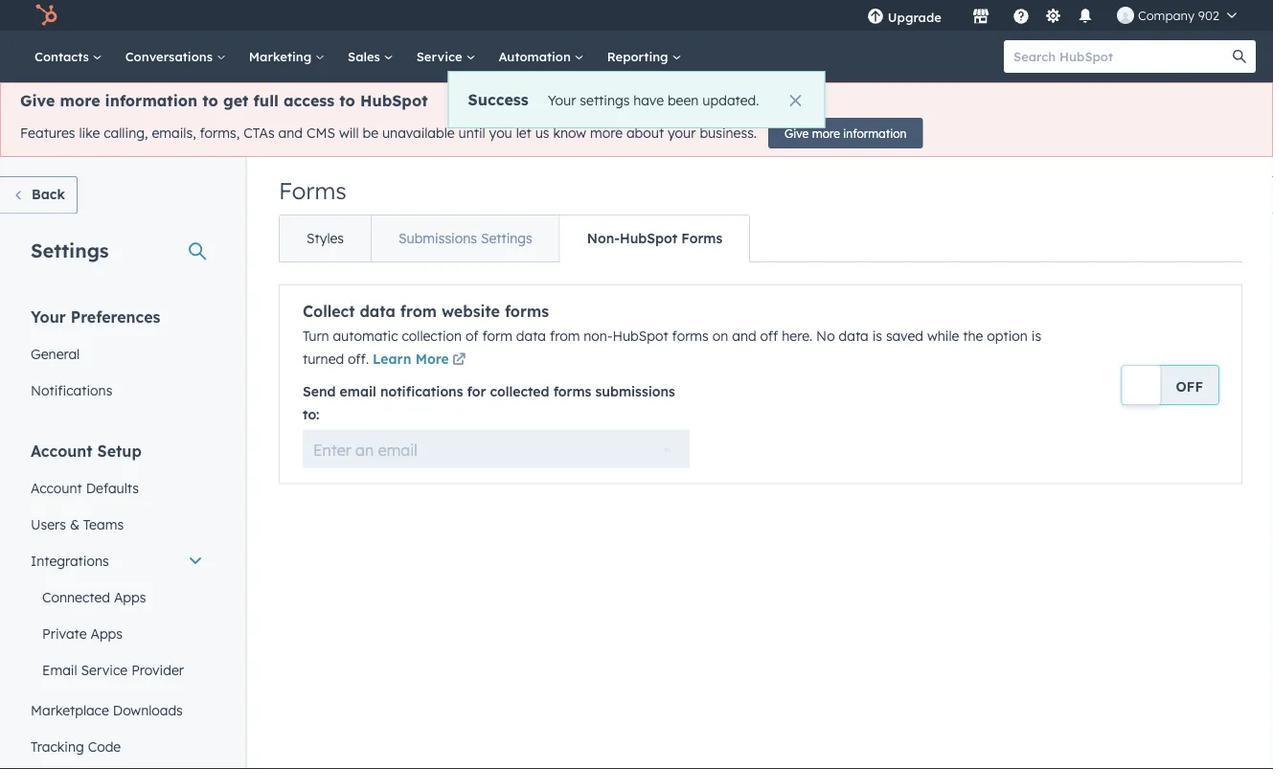 Task type: locate. For each thing, give the bounding box(es) containing it.
updated.
[[703, 92, 759, 108]]

information for give more information to get full access to hubspot
[[105, 91, 198, 110]]

integrations
[[31, 552, 109, 569]]

notifications
[[380, 383, 463, 400]]

0 horizontal spatial settings
[[31, 238, 109, 262]]

marketing
[[249, 48, 315, 64]]

data up automatic
[[360, 302, 396, 321]]

your inside the success alert
[[548, 92, 576, 108]]

1 vertical spatial account
[[31, 480, 82, 496]]

service down private apps link
[[81, 662, 128, 678]]

link opens in a new window image
[[453, 349, 466, 372], [453, 354, 466, 368]]

company
[[1138, 7, 1195, 23]]

1 is from the left
[[873, 328, 883, 345]]

forms right collected
[[554, 383, 592, 400]]

1 horizontal spatial data
[[516, 328, 546, 345]]

1 vertical spatial and
[[732, 328, 757, 345]]

learn more
[[373, 351, 449, 368]]

upgrade
[[888, 9, 942, 25]]

0 horizontal spatial give
[[20, 91, 55, 110]]

apps up the email service provider
[[91, 625, 123, 642]]

apps for private apps
[[91, 625, 123, 642]]

1 vertical spatial service
[[81, 662, 128, 678]]

contacts link
[[23, 31, 114, 82]]

email service provider
[[42, 662, 184, 678]]

automation
[[499, 48, 575, 64]]

1 vertical spatial forms
[[682, 230, 723, 247]]

0 horizontal spatial more
[[60, 91, 100, 110]]

submissions
[[596, 383, 675, 400]]

0 horizontal spatial is
[[873, 328, 883, 345]]

0 horizontal spatial data
[[360, 302, 396, 321]]

learn
[[373, 351, 411, 368]]

hubspot inside non-hubspot forms link
[[620, 230, 678, 247]]

send email notifications for collected forms submissions to:
[[303, 383, 675, 423]]

your for your settings have been updated.
[[548, 92, 576, 108]]

2 account from the top
[[31, 480, 82, 496]]

1 horizontal spatial and
[[732, 328, 757, 345]]

forms left on
[[672, 328, 709, 345]]

2 is from the left
[[1032, 328, 1042, 345]]

data right no
[[839, 328, 869, 345]]

1 horizontal spatial settings
[[481, 230, 533, 247]]

1 vertical spatial give
[[785, 126, 809, 140]]

turn
[[303, 328, 329, 345]]

information
[[105, 91, 198, 110], [844, 126, 907, 140]]

submissions settings link
[[371, 216, 559, 262]]

settings
[[481, 230, 533, 247], [31, 238, 109, 262]]

features like calling, emails, forms, ctas and cms will be unavailable until you let us know more about your business.
[[20, 125, 757, 142]]

back link
[[0, 176, 78, 214]]

1 vertical spatial your
[[31, 307, 66, 326]]

emails,
[[152, 125, 196, 142]]

forms inside non-hubspot forms link
[[682, 230, 723, 247]]

0 horizontal spatial service
[[81, 662, 128, 678]]

to left the get
[[203, 91, 218, 110]]

reporting
[[607, 48, 672, 64]]

account defaults link
[[19, 470, 215, 506]]

code
[[88, 738, 121, 755]]

0 vertical spatial forms
[[279, 176, 347, 205]]

give more information link
[[769, 118, 923, 149]]

0 horizontal spatial and
[[278, 125, 303, 142]]

1 horizontal spatial service
[[417, 48, 466, 64]]

success alert
[[448, 71, 826, 128]]

email inside send email notifications for collected forms submissions to:
[[340, 383, 376, 400]]

email down off.
[[340, 383, 376, 400]]

0 vertical spatial information
[[105, 91, 198, 110]]

0 vertical spatial your
[[548, 92, 576, 108]]

1 vertical spatial email
[[378, 440, 418, 460]]

give up features
[[20, 91, 55, 110]]

collect
[[303, 302, 355, 321]]

0 vertical spatial account
[[31, 441, 93, 460]]

forms up form
[[505, 302, 549, 321]]

your
[[668, 125, 696, 142]]

1 vertical spatial forms
[[672, 328, 709, 345]]

off
[[760, 328, 779, 345]]

1 horizontal spatial more
[[590, 125, 623, 142]]

1 horizontal spatial is
[[1032, 328, 1042, 345]]

enter
[[313, 440, 351, 460]]

service right sales link at the left top of the page
[[417, 48, 466, 64]]

1 horizontal spatial information
[[844, 126, 907, 140]]

get
[[223, 91, 249, 110]]

been
[[668, 92, 699, 108]]

902
[[1199, 7, 1220, 23]]

is right 'option'
[[1032, 328, 1042, 345]]

2 vertical spatial forms
[[554, 383, 592, 400]]

and
[[278, 125, 303, 142], [732, 328, 757, 345]]

give down close image
[[785, 126, 809, 140]]

your up the know
[[548, 92, 576, 108]]

navigation
[[279, 215, 751, 263]]

1 horizontal spatial forms
[[554, 383, 592, 400]]

access
[[284, 91, 335, 110]]

service
[[417, 48, 466, 64], [81, 662, 128, 678]]

marketplace
[[31, 702, 109, 719]]

account for account defaults
[[31, 480, 82, 496]]

unavailable
[[382, 125, 455, 142]]

more for give more information to get full access to hubspot
[[60, 91, 100, 110]]

account up account defaults
[[31, 441, 93, 460]]

users & teams link
[[19, 506, 215, 543]]

from left non-
[[550, 328, 580, 345]]

0 horizontal spatial your
[[31, 307, 66, 326]]

2 vertical spatial hubspot
[[613, 328, 669, 345]]

hubspot image
[[34, 4, 57, 27]]

1 horizontal spatial your
[[548, 92, 576, 108]]

1 horizontal spatial forms
[[682, 230, 723, 247]]

hubspot link
[[23, 4, 72, 27]]

more
[[60, 91, 100, 110], [590, 125, 623, 142], [812, 126, 840, 140]]

and right on
[[732, 328, 757, 345]]

settings right submissions
[[481, 230, 533, 247]]

tracking code link
[[19, 729, 215, 765]]

general link
[[19, 336, 215, 372]]

1 horizontal spatial to
[[340, 91, 355, 110]]

2 horizontal spatial data
[[839, 328, 869, 345]]

account
[[31, 441, 93, 460], [31, 480, 82, 496]]

private apps
[[42, 625, 123, 642]]

forms
[[505, 302, 549, 321], [672, 328, 709, 345], [554, 383, 592, 400]]

help image
[[1013, 9, 1030, 26]]

1 account from the top
[[31, 441, 93, 460]]

0 vertical spatial email
[[340, 383, 376, 400]]

0 vertical spatial apps
[[114, 589, 146, 606]]

reporting link
[[596, 31, 693, 82]]

apps down 'integrations' button on the left
[[114, 589, 146, 606]]

help button
[[1005, 0, 1038, 31]]

account up users
[[31, 480, 82, 496]]

0 vertical spatial forms
[[505, 302, 549, 321]]

0 vertical spatial service
[[417, 48, 466, 64]]

1 vertical spatial from
[[550, 328, 580, 345]]

submissions
[[399, 230, 477, 247]]

hubspot
[[360, 91, 428, 110], [620, 230, 678, 247], [613, 328, 669, 345]]

1 horizontal spatial from
[[550, 328, 580, 345]]

1 horizontal spatial give
[[785, 126, 809, 140]]

your settings have been updated.
[[548, 92, 759, 108]]

0 horizontal spatial email
[[340, 383, 376, 400]]

0 horizontal spatial from
[[400, 302, 437, 321]]

search button
[[1224, 40, 1256, 73]]

to up will on the left top of page
[[340, 91, 355, 110]]

email right an
[[378, 440, 418, 460]]

2 horizontal spatial more
[[812, 126, 840, 140]]

0 vertical spatial give
[[20, 91, 55, 110]]

your up general at left top
[[31, 307, 66, 326]]

2 link opens in a new window image from the top
[[453, 354, 466, 368]]

2 horizontal spatial forms
[[672, 328, 709, 345]]

from up collection
[[400, 302, 437, 321]]

off.
[[348, 351, 369, 368]]

give for give more information to get full access to hubspot
[[20, 91, 55, 110]]

email
[[340, 383, 376, 400], [378, 440, 418, 460]]

account for account setup
[[31, 441, 93, 460]]

company 902 button
[[1106, 0, 1249, 31]]

features
[[20, 125, 75, 142]]

1 vertical spatial hubspot
[[620, 230, 678, 247]]

data right form
[[516, 328, 546, 345]]

1 horizontal spatial email
[[378, 440, 418, 460]]

is
[[873, 328, 883, 345], [1032, 328, 1042, 345]]

menu
[[854, 0, 1251, 31]]

0 horizontal spatial to
[[203, 91, 218, 110]]

the
[[963, 328, 984, 345]]

hubspot inside turn automatic collection of form data from non-hubspot forms on and off here. no data is saved while the option is turned off.
[[613, 328, 669, 345]]

0 vertical spatial hubspot
[[360, 91, 428, 110]]

settings down back
[[31, 238, 109, 262]]

send
[[303, 383, 336, 400]]

1 vertical spatial apps
[[91, 625, 123, 642]]

is left saved
[[873, 328, 883, 345]]

1 vertical spatial information
[[844, 126, 907, 140]]

and left cms
[[278, 125, 303, 142]]

marketplaces button
[[961, 0, 1001, 31]]

of
[[466, 328, 479, 345]]

0 horizontal spatial information
[[105, 91, 198, 110]]

off
[[1176, 378, 1204, 395]]

forms,
[[200, 125, 240, 142]]

your preferences element
[[19, 306, 215, 409]]

website
[[442, 302, 500, 321]]



Task type: vqa. For each thing, say whether or not it's contained in the screenshot.
right data
yes



Task type: describe. For each thing, give the bounding box(es) containing it.
your for your preferences
[[31, 307, 66, 326]]

tracking code
[[31, 738, 121, 755]]

success
[[468, 90, 529, 109]]

account setup element
[[19, 440, 215, 770]]

from inside turn automatic collection of form data from non-hubspot forms on and off here. no data is saved while the option is turned off.
[[550, 328, 580, 345]]

information for give more information
[[844, 126, 907, 140]]

styles link
[[280, 216, 371, 262]]

and inside turn automatic collection of form data from non-hubspot forms on and off here. no data is saved while the option is turned off.
[[732, 328, 757, 345]]

downloads
[[113, 702, 183, 719]]

navigation containing styles
[[279, 215, 751, 263]]

more for give more information
[[812, 126, 840, 140]]

conversations
[[125, 48, 216, 64]]

notifications link
[[19, 372, 215, 409]]

collection
[[402, 328, 462, 345]]

automation link
[[487, 31, 596, 82]]

0 horizontal spatial forms
[[279, 176, 347, 205]]

search image
[[1233, 50, 1247, 63]]

non-
[[587, 230, 620, 247]]

non-
[[584, 328, 613, 345]]

no
[[817, 328, 835, 345]]

settings image
[[1045, 8, 1062, 25]]

setup
[[97, 441, 142, 460]]

tracking
[[31, 738, 84, 755]]

let
[[516, 125, 532, 142]]

forms inside turn automatic collection of form data from non-hubspot forms on and off here. no data is saved while the option is turned off.
[[672, 328, 709, 345]]

0 horizontal spatial forms
[[505, 302, 549, 321]]

close image
[[790, 95, 802, 106]]

general
[[31, 345, 80, 362]]

more
[[416, 351, 449, 368]]

&
[[70, 516, 79, 533]]

for
[[467, 383, 486, 400]]

marketing link
[[237, 31, 336, 82]]

connected
[[42, 589, 110, 606]]

1 to from the left
[[203, 91, 218, 110]]

until
[[459, 125, 486, 142]]

upgrade image
[[867, 9, 884, 26]]

service inside account setup element
[[81, 662, 128, 678]]

will
[[339, 125, 359, 142]]

cms
[[307, 125, 335, 142]]

marketplaces image
[[973, 9, 990, 26]]

option
[[987, 328, 1028, 345]]

service link
[[405, 31, 487, 82]]

notifications
[[31, 382, 112, 399]]

apps for connected apps
[[114, 589, 146, 606]]

calling,
[[104, 125, 148, 142]]

forms inside send email notifications for collected forms submissions to:
[[554, 383, 592, 400]]

marketplace downloads
[[31, 702, 183, 719]]

about
[[627, 125, 664, 142]]

be
[[363, 125, 379, 142]]

provider
[[131, 662, 184, 678]]

Search HubSpot search field
[[1004, 40, 1239, 73]]

like
[[79, 125, 100, 142]]

full
[[254, 91, 279, 110]]

users & teams
[[31, 516, 124, 533]]

notifications image
[[1077, 9, 1094, 26]]

integrations button
[[19, 543, 215, 579]]

back
[[32, 186, 65, 203]]

have
[[634, 92, 664, 108]]

defaults
[[86, 480, 139, 496]]

teams
[[83, 516, 124, 533]]

mateo roberts image
[[1117, 7, 1135, 24]]

you
[[489, 125, 512, 142]]

collect data from website forms
[[303, 302, 549, 321]]

0 vertical spatial from
[[400, 302, 437, 321]]

here.
[[782, 328, 813, 345]]

notifications button
[[1069, 0, 1102, 31]]

non-hubspot forms
[[587, 230, 723, 247]]

company 902
[[1138, 7, 1220, 23]]

contacts
[[34, 48, 93, 64]]

to:
[[303, 406, 320, 423]]

give more information
[[785, 126, 907, 140]]

ctas
[[244, 125, 275, 142]]

us
[[535, 125, 550, 142]]

private apps link
[[19, 616, 215, 652]]

form
[[482, 328, 513, 345]]

turned
[[303, 351, 344, 368]]

turn automatic collection of form data from non-hubspot forms on and off here. no data is saved while the option is turned off.
[[303, 328, 1042, 368]]

account setup
[[31, 441, 142, 460]]

learn more link
[[373, 349, 469, 372]]

your preferences
[[31, 307, 160, 326]]

connected apps
[[42, 589, 146, 606]]

1 link opens in a new window image from the top
[[453, 349, 466, 372]]

connected apps link
[[19, 579, 215, 616]]

while
[[928, 328, 960, 345]]

an
[[356, 440, 374, 460]]

settings inside submissions settings link
[[481, 230, 533, 247]]

business.
[[700, 125, 757, 142]]

non-hubspot forms link
[[559, 216, 750, 262]]

hubspot for non-
[[613, 328, 669, 345]]

on
[[713, 328, 729, 345]]

settings
[[580, 92, 630, 108]]

know
[[553, 125, 587, 142]]

hubspot for to
[[360, 91, 428, 110]]

menu containing company 902
[[854, 0, 1251, 31]]

sales
[[348, 48, 384, 64]]

link opens in a new window image inside learn more link
[[453, 354, 466, 368]]

2 to from the left
[[340, 91, 355, 110]]

styles
[[307, 230, 344, 247]]

saved
[[886, 328, 924, 345]]

settings link
[[1042, 5, 1066, 25]]

0 vertical spatial and
[[278, 125, 303, 142]]

give more information to get full access to hubspot
[[20, 91, 428, 110]]

marketplace downloads link
[[19, 692, 215, 729]]

give for give more information
[[785, 126, 809, 140]]



